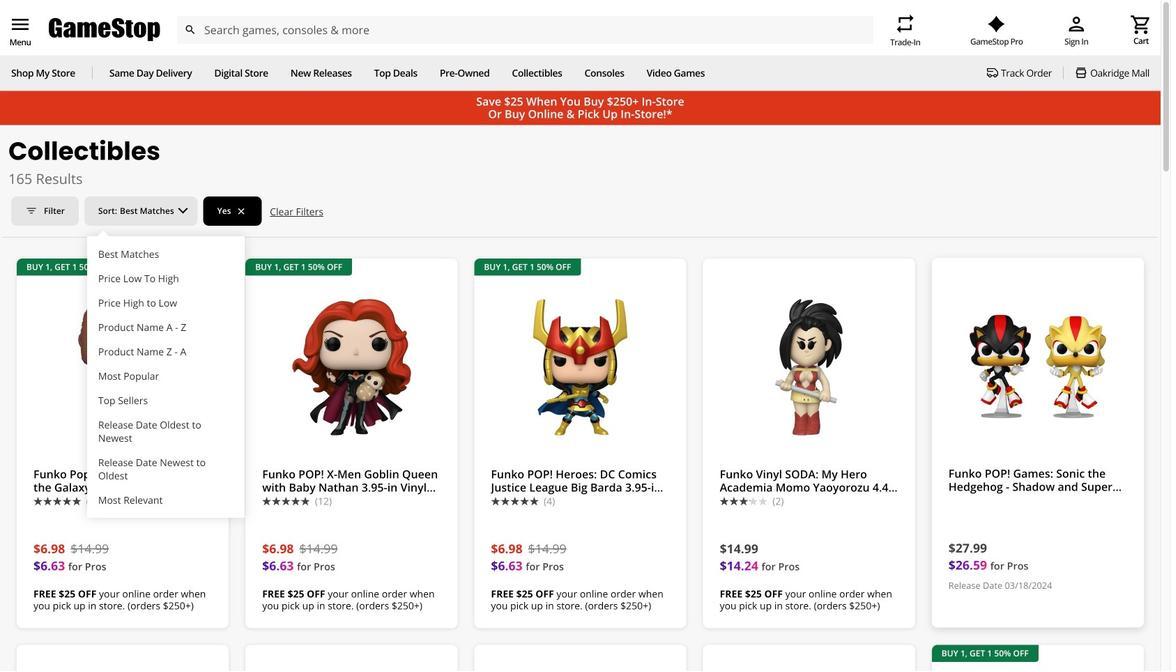Task type: vqa. For each thing, say whether or not it's contained in the screenshot.
REWARDS ACTIVITY ICON
no



Task type: locate. For each thing, give the bounding box(es) containing it.
Search games, consoles & more search field
[[204, 16, 848, 44]]

gamestop image
[[49, 16, 160, 43]]

gamestop pro icon image
[[988, 16, 1005, 33]]

None search field
[[176, 16, 874, 44]]



